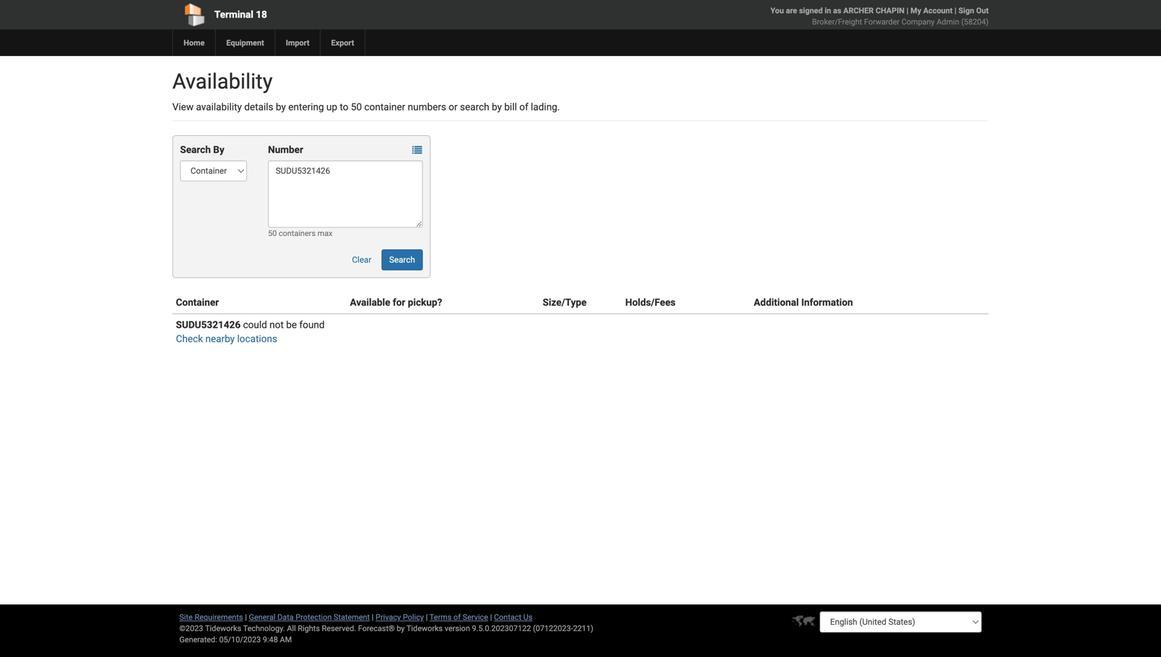 Task type: describe. For each thing, give the bounding box(es) containing it.
chapin
[[876, 6, 905, 15]]

| up the forecast®
[[372, 613, 374, 622]]

privacy
[[376, 613, 401, 622]]

50 containers max
[[268, 229, 333, 238]]

0 horizontal spatial by
[[276, 101, 286, 113]]

to
[[340, 101, 349, 113]]

sudu5321426 could not be found check nearby locations
[[176, 319, 325, 345]]

terminal 18 link
[[172, 0, 500, 29]]

view
[[172, 101, 194, 113]]

up
[[327, 101, 337, 113]]

availability
[[196, 101, 242, 113]]

search for search
[[389, 255, 415, 265]]

site requirements link
[[179, 613, 243, 622]]

container
[[364, 101, 405, 113]]

all
[[287, 624, 296, 633]]

account
[[924, 6, 953, 15]]

9:48
[[263, 635, 278, 645]]

additional information
[[754, 297, 853, 308]]

equipment link
[[215, 29, 275, 56]]

or
[[449, 101, 458, 113]]

you are signed in as archer chapin | my account | sign out broker/freight forwarder company admin (58204)
[[771, 6, 989, 26]]

9.5.0.202307122
[[472, 624, 531, 633]]

found
[[299, 319, 325, 331]]

forecast®
[[358, 624, 395, 633]]

us
[[524, 613, 533, 622]]

site requirements | general data protection statement | privacy policy | terms of service | contact us ©2023 tideworks technology. all rights reserved. forecast® by tideworks version 9.5.0.202307122 (07122023-2211) generated: 05/10/2023 9:48 am
[[179, 613, 594, 645]]

sudu5321426
[[176, 319, 241, 331]]

additional
[[754, 297, 799, 308]]

version
[[445, 624, 470, 633]]

company
[[902, 17, 935, 26]]

requirements
[[195, 613, 243, 622]]

1 vertical spatial 50
[[268, 229, 277, 238]]

of inside site requirements | general data protection statement | privacy policy | terms of service | contact us ©2023 tideworks technology. all rights reserved. forecast® by tideworks version 9.5.0.202307122 (07122023-2211) generated: 05/10/2023 9:48 am
[[454, 613, 461, 622]]

search button
[[382, 250, 423, 271]]

check nearby locations link
[[176, 333, 277, 345]]

not
[[270, 319, 284, 331]]

am
[[280, 635, 292, 645]]

data
[[278, 613, 294, 622]]

terms of service link
[[430, 613, 488, 622]]

2211)
[[573, 624, 594, 633]]

by inside site requirements | general data protection statement | privacy policy | terms of service | contact us ©2023 tideworks technology. all rights reserved. forecast® by tideworks version 9.5.0.202307122 (07122023-2211) generated: 05/10/2023 9:48 am
[[397, 624, 405, 633]]

contact
[[494, 613, 522, 622]]

locations
[[237, 333, 277, 345]]

entering
[[288, 101, 324, 113]]

my
[[911, 6, 922, 15]]

by
[[213, 144, 224, 156]]

terms
[[430, 613, 452, 622]]

privacy policy link
[[376, 613, 424, 622]]

18
[[256, 9, 267, 20]]

available for pickup?
[[350, 297, 442, 308]]

statement
[[334, 613, 370, 622]]

2 horizontal spatial by
[[492, 101, 502, 113]]

site
[[179, 613, 193, 622]]

admin
[[937, 17, 960, 26]]

search by
[[180, 144, 224, 156]]

as
[[833, 6, 842, 15]]

lading.
[[531, 101, 560, 113]]

show list image
[[412, 145, 422, 155]]

search for search by
[[180, 144, 211, 156]]

out
[[977, 6, 989, 15]]

export
[[331, 38, 354, 47]]

05/10/2023
[[219, 635, 261, 645]]

terminal 18
[[214, 9, 267, 20]]

holds/fees
[[626, 297, 676, 308]]

check
[[176, 333, 203, 345]]

home
[[184, 38, 205, 47]]



Task type: locate. For each thing, give the bounding box(es) containing it.
search left by
[[180, 144, 211, 156]]

information
[[802, 297, 853, 308]]

could
[[243, 319, 267, 331]]

1 horizontal spatial of
[[520, 101, 529, 113]]

for
[[393, 297, 406, 308]]

| left my
[[907, 6, 909, 15]]

generated:
[[179, 635, 217, 645]]

bill
[[504, 101, 517, 113]]

number
[[268, 144, 303, 156]]

technology.
[[243, 624, 285, 633]]

of
[[520, 101, 529, 113], [454, 613, 461, 622]]

| left sign
[[955, 6, 957, 15]]

(07122023-
[[533, 624, 573, 633]]

1 horizontal spatial search
[[389, 255, 415, 265]]

clear button
[[344, 250, 379, 271]]

policy
[[403, 613, 424, 622]]

contact us link
[[494, 613, 533, 622]]

home link
[[172, 29, 215, 56]]

1 horizontal spatial 50
[[351, 101, 362, 113]]

0 horizontal spatial 50
[[268, 229, 277, 238]]

(58204)
[[962, 17, 989, 26]]

by
[[276, 101, 286, 113], [492, 101, 502, 113], [397, 624, 405, 633]]

0 horizontal spatial of
[[454, 613, 461, 622]]

archer
[[844, 6, 874, 15]]

rights
[[298, 624, 320, 633]]

0 vertical spatial 50
[[351, 101, 362, 113]]

nearby
[[205, 333, 235, 345]]

protection
[[296, 613, 332, 622]]

of up version
[[454, 613, 461, 622]]

general data protection statement link
[[249, 613, 370, 622]]

broker/freight
[[812, 17, 863, 26]]

available
[[350, 297, 390, 308]]

view availability details by entering up to 50 container numbers or search by bill of lading.
[[172, 101, 560, 113]]

1 horizontal spatial by
[[397, 624, 405, 633]]

50 right to
[[351, 101, 362, 113]]

forwarder
[[864, 17, 900, 26]]

©2023 tideworks
[[179, 624, 241, 633]]

| up "tideworks"
[[426, 613, 428, 622]]

search inside button
[[389, 255, 415, 265]]

search
[[460, 101, 490, 113]]

by left 'bill'
[[492, 101, 502, 113]]

1 vertical spatial search
[[389, 255, 415, 265]]

equipment
[[226, 38, 264, 47]]

by right details
[[276, 101, 286, 113]]

general
[[249, 613, 276, 622]]

containers
[[279, 229, 316, 238]]

of right 'bill'
[[520, 101, 529, 113]]

terminal
[[214, 9, 253, 20]]

|
[[907, 6, 909, 15], [955, 6, 957, 15], [245, 613, 247, 622], [372, 613, 374, 622], [426, 613, 428, 622], [490, 613, 492, 622]]

be
[[286, 319, 297, 331]]

sign out link
[[959, 6, 989, 15]]

pickup?
[[408, 297, 442, 308]]

| left general
[[245, 613, 247, 622]]

export link
[[320, 29, 365, 56]]

container
[[176, 297, 219, 308]]

import
[[286, 38, 310, 47]]

search right clear
[[389, 255, 415, 265]]

numbers
[[408, 101, 446, 113]]

| up 9.5.0.202307122
[[490, 613, 492, 622]]

by down privacy policy link
[[397, 624, 405, 633]]

import link
[[275, 29, 320, 56]]

reserved.
[[322, 624, 356, 633]]

availability
[[172, 69, 273, 94]]

service
[[463, 613, 488, 622]]

1 vertical spatial of
[[454, 613, 461, 622]]

tideworks
[[407, 624, 443, 633]]

in
[[825, 6, 831, 15]]

0 vertical spatial of
[[520, 101, 529, 113]]

are
[[786, 6, 797, 15]]

50
[[351, 101, 362, 113], [268, 229, 277, 238]]

max
[[318, 229, 333, 238]]

you
[[771, 6, 784, 15]]

0 vertical spatial search
[[180, 144, 211, 156]]

50 left containers
[[268, 229, 277, 238]]

signed
[[799, 6, 823, 15]]

clear
[[352, 255, 372, 265]]

size/type
[[543, 297, 587, 308]]

Number text field
[[268, 161, 423, 228]]

details
[[244, 101, 273, 113]]

0 horizontal spatial search
[[180, 144, 211, 156]]

my account link
[[911, 6, 953, 15]]



Task type: vqa. For each thing, say whether or not it's contained in the screenshot.
truck at the left of the page
no



